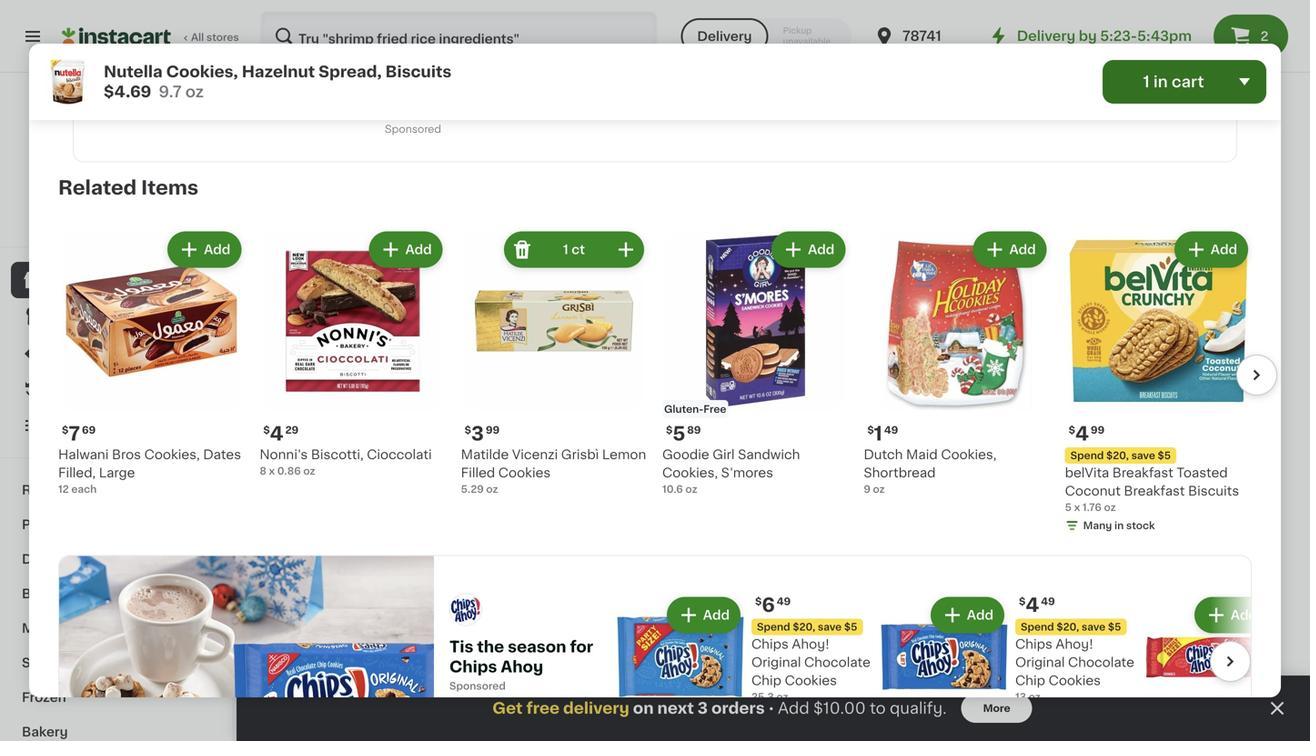 Task type: vqa. For each thing, say whether or not it's contained in the screenshot.
$5
yes



Task type: describe. For each thing, give the bounding box(es) containing it.
1 emmy's from the left
[[385, 57, 436, 70]]

nonni's
[[260, 448, 308, 461]]

beef inside h-e-b 85% lean grass fed ground beef
[[690, 736, 720, 742]]

snacks & candy
[[22, 657, 130, 670]]

matilde
[[461, 448, 509, 461]]

seafood
[[72, 622, 127, 635]]

6 for $ 6 48 each (est.)
[[283, 693, 296, 713]]

$ 7 69
[[62, 424, 96, 443]]

x inside nonni's biscotti, cioccolati 8 x 0.86 oz
[[269, 466, 275, 476]]

stock up delivery button
[[673, 5, 701, 15]]

0.86
[[277, 466, 301, 476]]

vegan
[[514, 309, 546, 320]]

hazelnut inside nutella & go snack packs, chocolate hazelnut spread with breadsticks, bulk snacks for kids
[[1119, 390, 1176, 403]]

recipes
[[22, 484, 75, 497]]

cookies for 4
[[1049, 675, 1101, 687]]

69 for entenmann's
[[806, 330, 820, 340]]

1.76
[[1083, 503, 1102, 513]]

buy any 2, save $1 button
[[442, 27, 597, 58]]

$ 6 48 each (est.)
[[277, 692, 398, 713]]

next
[[657, 701, 694, 717]]

0 horizontal spatial beef
[[273, 472, 320, 491]]

dairy
[[22, 553, 57, 566]]

0 vertical spatial breakfast
[[1113, 467, 1174, 479]]

remove matilde vicenzi grisbì lemon filled cookies image
[[511, 239, 533, 261]]

chips inside chips ahoy! original chocolate chip cookies 13 oz
[[1015, 638, 1053, 651]]

belvita
[[1065, 467, 1109, 479]]

snacks inside nutella & go snack packs, chocolate hazelnut spread with breadsticks, bulk snacks for kids
[[1119, 426, 1165, 439]]

h- for h-e-b 85% lean grass fed ground beef
[[611, 718, 627, 730]]

by
[[1079, 30, 1097, 43]]

10.6
[[662, 484, 683, 494]]

again
[[92, 383, 128, 396]]

spread, inside 4 nutella cookies, hazelnut spread, biscuits 9.7 oz
[[96, 75, 144, 88]]

each inside the $ 6 48 each (est.)
[[320, 692, 356, 707]]

cookies for 6
[[785, 675, 837, 687]]

6 for $ 6 39
[[283, 330, 296, 349]]

each inside skinnypop popcorn skinnypack original 6 each
[[451, 390, 477, 400]]

8 left 11
[[453, 693, 466, 713]]

save inside button
[[500, 29, 524, 39]]

buy for buy it again
[[51, 383, 77, 396]]

blueberry
[[817, 390, 879, 403]]

related
[[58, 178, 137, 197]]

in inside field
[[1154, 74, 1168, 90]]

spend for chips ahoy! original chocolate chip cookies 25.3 oz
[[757, 622, 790, 632]]

nutella inside 4 nutella cookies, hazelnut spread, biscuits 9.7 oz
[[96, 57, 141, 70]]

many in stock inside item carousel region
[[1083, 521, 1155, 531]]

19 for 8
[[637, 694, 648, 704]]

candy
[[86, 657, 130, 670]]

salt
[[1019, 354, 1044, 366]]

original for 4
[[1015, 656, 1065, 669]]

oz inside nutella cookies, hazelnut spread, biscuits 9.7 oz
[[629, 408, 641, 418]]

$ 5 59
[[954, 693, 988, 713]]

cheese
[[318, 372, 367, 385]]

add inside the "treatment tracker modal" dialog
[[778, 701, 810, 717]]

7 for halwani bros cookies, dates filled, large
[[69, 424, 80, 443]]

gluten- for gluten-free
[[664, 404, 704, 414]]

oz right 15.4
[[296, 5, 308, 15]]

biscuits inside nutella cookies, hazelnut spread, biscuits 9.7 oz
[[611, 390, 662, 403]]

x inside belvita breakfast toasted coconut breakfast biscuits 5 x 1.76 oz
[[1074, 503, 1080, 513]]

biscuits inside nutella cookies, hazelnut spread, biscuits $4.69 9.7 oz
[[385, 64, 452, 80]]

2
[[1261, 30, 1269, 43]]

oz inside doritos tortilla chips, nacho cheese flavored, party size 14.5 oz
[[296, 408, 308, 418]]

6 for $ 6 49
[[762, 596, 775, 615]]

$ inside "$ 15 19"
[[1123, 694, 1130, 704]]

gluten- for gluten-free vegan
[[444, 309, 483, 320]]

9.7 for nutella
[[159, 84, 182, 100]]

48
[[298, 694, 312, 704]]

many in stock up see eligible items button
[[291, 23, 363, 33]]

product group containing 15.4 oz
[[273, 0, 428, 76]]

7 for nutella & go snack packs, chocolate hazelnut spread with breadsticks, bulk snacks for kids
[[1130, 330, 1141, 349]]

•
[[769, 701, 774, 716]]

11
[[468, 694, 476, 704]]

$5 for chips ahoy! original chocolate chip cookies 13 oz
[[1108, 622, 1121, 632]]

h-e-b 96/4 extra lean ground beef
[[442, 718, 585, 742]]

$ inside the $ 6 48 each (est.)
[[277, 694, 283, 704]]

maid
[[906, 448, 938, 461]]

eggs
[[74, 553, 107, 566]]

2 vertical spatial 1
[[874, 424, 883, 443]]

chocolate inside 5 emmy's organics emmy's organic*s chocolate chip brownie snaps 3.35 oz
[[452, 75, 519, 88]]

$ inside $ 4 49
[[1019, 597, 1026, 607]]

deals
[[51, 347, 88, 359]]

ct inside entenmann's entenmann's little bites blueberry muffins 5 ct
[[790, 408, 800, 418]]

$ 8 11
[[446, 693, 476, 713]]

4 nutella cookies, hazelnut spread, biscuits 9.7 oz
[[96, 33, 260, 103]]

spread, for nutella cookies, hazelnut spread, biscuits 9.7 oz
[[672, 372, 720, 385]]

$ inside $ 3 99
[[465, 425, 471, 435]]

save for $ 6 49
[[818, 622, 842, 632]]

h- for h-e-b 96/4 extra lean ground beef
[[442, 718, 458, 730]]

9.7 for 4
[[96, 93, 110, 103]]

nutella for nutella & go snack packs, chocolate hazelnut spread with breadsticks, bulk snacks for kids
[[1119, 354, 1165, 366]]

orders
[[712, 701, 765, 717]]

chocolate inside nutella & go snack packs, chocolate hazelnut spread with breadsticks, bulk snacks for kids
[[1164, 372, 1230, 385]]

e- for h-e-b sea salt select ingredients pita chips 8 oz
[[966, 354, 980, 366]]

each inside $8.11 each (estimated) element
[[484, 692, 520, 707]]

spend $20, save $5 for chips ahoy! original chocolate chip cookies 25.3 oz
[[757, 622, 857, 632]]

2,
[[488, 29, 498, 39]]

beef inside h-e-b 96/4 extra lean ground beef
[[493, 736, 524, 742]]

9
[[864, 484, 871, 494]]

s'mores
[[721, 467, 773, 479]]

each inside halwani bros cookies, dates filled, large 12 each
[[71, 484, 97, 494]]

it
[[80, 383, 89, 396]]

skinnypop popcorn skinnypack original 6 each
[[442, 354, 569, 400]]

cioccolati
[[367, 448, 432, 461]]

oz inside nutella cookies, hazelnut spread, biscuits $4.69 9.7 oz
[[185, 84, 204, 100]]

$ 6 49
[[755, 596, 791, 615]]

$ 4 49
[[1019, 596, 1055, 615]]

$ inside $ 3 89
[[954, 330, 960, 340]]

$ inside $ 8 19
[[615, 694, 622, 704]]

b for h-e-b 96/4 extra lean ground beef
[[472, 718, 481, 730]]

$ 4 69 for entenmann's entenmann's little bites blueberry muffins
[[784, 330, 820, 349]]

guarantee
[[140, 221, 193, 231]]

99 for 3
[[486, 425, 500, 435]]

59 for 5
[[975, 694, 988, 704]]

2 many in stock button from the left
[[611, 0, 766, 21]]

ground inside h-e-b 85% lean grass fed ground beef
[[639, 736, 687, 742]]

packs,
[[1119, 372, 1160, 385]]

meat
[[22, 622, 56, 635]]

oz inside nonni's biscotti, cioccolati 8 x 0.86 oz
[[303, 466, 315, 476]]

(est.) inside $8.11 each (estimated) element
[[523, 692, 562, 707]]

cart
[[1172, 74, 1204, 90]]

oz inside chips ahoy! original chocolate chip cookies 25.3 oz
[[777, 692, 788, 702]]

3 for matilde
[[471, 424, 484, 443]]

100% satisfaction guarantee
[[46, 221, 193, 231]]

go
[[1181, 354, 1200, 366]]

toasted
[[1177, 467, 1228, 479]]

2 emmy's from the left
[[500, 57, 551, 70]]

5.29
[[461, 484, 484, 494]]

snacks for snacks
[[273, 108, 347, 128]]

chip for 4
[[1015, 675, 1046, 687]]

oz inside chips ahoy! original chocolate chip cookies 13 oz
[[1029, 692, 1041, 702]]

89 for 3
[[975, 330, 989, 340]]

$ inside $ 1 49
[[867, 425, 874, 435]]

item carousel region containing snacks
[[273, 100, 1274, 449]]

doritos tortilla chips, nacho cheese flavored, party size 14.5 oz
[[273, 354, 410, 418]]

delivery
[[563, 701, 629, 717]]

sandwich
[[738, 448, 800, 461]]

4 left 29
[[270, 424, 284, 443]]

4 up the entenmann's
[[791, 330, 805, 349]]

& for meat
[[59, 622, 69, 635]]

product group containing 1
[[864, 228, 1051, 497]]

skinnypack
[[442, 372, 516, 385]]

stores
[[206, 32, 239, 42]]

3 for h-
[[960, 330, 973, 349]]

5:23-
[[1100, 30, 1137, 43]]

8 up fed on the bottom left
[[622, 693, 635, 713]]

oz inside belvita breakfast toasted coconut breakfast biscuits 5 x 1.76 oz
[[1104, 503, 1116, 513]]

cookies inside matilde vicenzi grisbì lemon filled cookies 5.29 oz
[[498, 467, 551, 479]]

ahoy! for 6
[[792, 638, 830, 651]]

15.4
[[273, 5, 294, 15]]

ingredients
[[950, 372, 1023, 385]]

many in stock up delivery button
[[630, 5, 701, 15]]

halwani bros cookies, dates filled, large 12 each
[[58, 448, 241, 494]]

original for 6
[[752, 656, 801, 669]]

oz inside h-e-b sea salt select ingredients pita chips 8 oz
[[959, 390, 971, 400]]

biscotti,
[[311, 448, 364, 461]]

recipes link
[[11, 473, 221, 508]]

entenmann's
[[781, 354, 863, 366]]

add link
[[1145, 594, 1310, 726]]

& for nutella
[[1168, 354, 1178, 366]]

$6.48 each (estimated) element
[[273, 691, 428, 715]]

49 for 1
[[884, 425, 898, 435]]

lean inside h-e-b 85% lean grass fed ground beef
[[685, 718, 716, 730]]

cookies, inside dutch maid cookies, shortbread 9 oz
[[941, 448, 997, 461]]

chips,
[[369, 354, 410, 366]]

stock down belvita breakfast toasted coconut breakfast biscuits 5 x 1.76 oz
[[1126, 521, 1155, 531]]

3.35
[[385, 111, 408, 121]]

nutella cookies, hazelnut spread, biscuits $4.69 9.7 oz
[[104, 64, 452, 100]]

99 for 4
[[1091, 425, 1105, 435]]

$ 8 19
[[615, 693, 648, 713]]

6 up 'skinnypop'
[[453, 330, 466, 349]]

spread, for nutella cookies, hazelnut spread, biscuits $4.69 9.7 oz
[[319, 64, 382, 80]]

product group containing many in stock
[[442, 0, 597, 58]]

$ 6 99
[[784, 693, 820, 713]]

snack
[[1203, 354, 1242, 366]]

9.7 inside nutella cookies, hazelnut spread, biscuits 9.7 oz
[[611, 408, 626, 418]]

$1
[[526, 29, 537, 39]]

dutch
[[864, 448, 903, 461]]

ground inside the h-e-b 80/20 ground chuck
[[1034, 718, 1082, 730]]

14.5
[[273, 408, 294, 418]]

size
[[372, 390, 398, 403]]

bulk
[[1201, 408, 1229, 421]]

e- for h-e-b 96/4 extra lean ground beef
[[458, 718, 472, 730]]

0 horizontal spatial ct
[[572, 243, 585, 256]]

chips ahoy! original chocolate chip cookies 13 oz
[[1015, 638, 1135, 702]]

tis
[[450, 640, 474, 655]]

b for h-e-b 80/20 ground chuck
[[980, 718, 989, 730]]

treatment tracker modal dialog
[[237, 676, 1310, 742]]

all stores
[[191, 32, 239, 42]]

e- for h-e-b
[[112, 181, 127, 194]]

chocolate inside chips ahoy! original chocolate chip cookies 13 oz
[[1068, 656, 1135, 669]]

buy any 2, save $1
[[444, 29, 537, 39]]

h- for h-e-b sea salt select ingredients pita chips 8 oz
[[950, 354, 966, 366]]

more for 6
[[1118, 476, 1152, 488]]

oz inside matilde vicenzi grisbì lemon filled cookies 5.29 oz
[[486, 484, 498, 494]]

little
[[867, 372, 900, 385]]

h-e-b 80/20 ground chuck
[[950, 718, 1082, 742]]

product group containing 15
[[1119, 529, 1274, 742]]

$ inside $ 5 59
[[954, 694, 960, 704]]

buy it again
[[51, 383, 128, 396]]

organic*s
[[385, 75, 449, 88]]

5 inside belvita breakfast toasted coconut breakfast biscuits 5 x 1.76 oz
[[1065, 503, 1072, 513]]

biscuits inside 4 nutella cookies, hazelnut spread, biscuits 9.7 oz
[[148, 75, 199, 88]]

$ inside '$ 6 39'
[[277, 330, 283, 340]]

oz inside dutch maid cookies, shortbread 9 oz
[[873, 484, 885, 494]]

6 inside skinnypop popcorn skinnypack original 6 each
[[442, 390, 449, 400]]

1 in cart
[[1143, 74, 1204, 90]]

b for h-e-b sea salt select ingredients pita chips 8 oz
[[980, 354, 989, 366]]

6 for $ 6 99
[[791, 693, 804, 713]]

shop link
[[11, 262, 221, 298]]

increment quantity of matilde vicenzi grisbì lemon filled cookies image
[[615, 239, 637, 261]]

4 up chips ahoy! original chocolate chip cookies 13 oz
[[1026, 596, 1039, 615]]

$5 for chips ahoy! original chocolate chip cookies 25.3 oz
[[844, 622, 857, 632]]

shortbread
[[864, 467, 936, 479]]

product group containing 3
[[461, 228, 648, 497]]

1 many in stock button from the left
[[442, 0, 597, 21]]

$ inside the $ 5 89
[[666, 425, 673, 435]]

1 vertical spatial sponsored badge image
[[385, 125, 440, 135]]

cookies, inside goodie girl sandwich cookies, s'mores 10.6 oz
[[662, 467, 718, 479]]

muffins
[[882, 390, 931, 403]]

$ inside "$ 4 99"
[[1069, 425, 1076, 435]]

produce
[[22, 519, 77, 531]]

lean inside h-e-b 96/4 extra lean ground beef
[[554, 718, 585, 730]]

beverages
[[22, 588, 92, 601]]

$ 15 19
[[1123, 693, 1164, 713]]

snacks & candy link
[[11, 646, 221, 681]]

spend $20, save $5 up belvita
[[1071, 451, 1171, 461]]

nutella for nutella cookies, hazelnut spread, biscuits 9.7 oz
[[611, 354, 657, 366]]

hazelnut inside nutella cookies, hazelnut spread, biscuits $4.69 9.7 oz
[[242, 64, 315, 80]]

delivery for delivery
[[697, 30, 752, 43]]

ground inside h-e-b 96/4 extra lean ground beef
[[442, 736, 490, 742]]

chips inside h-e-b sea salt select ingredients pita chips 8 oz
[[1054, 372, 1091, 385]]

product group containing 7
[[58, 228, 245, 497]]

$20, for chips ahoy! original chocolate chip cookies 25.3 oz
[[793, 622, 816, 632]]

$ inside $ 7 59
[[1123, 330, 1130, 340]]

hazelnut inside 4 nutella cookies, hazelnut spread, biscuits 9.7 oz
[[203, 57, 260, 70]]

1 in cart field
[[1103, 60, 1267, 104]]



Task type: locate. For each thing, give the bounding box(es) containing it.
filled
[[461, 467, 495, 479]]

oz down the instacart logo at the left top
[[113, 93, 125, 103]]

1 horizontal spatial snacks
[[273, 108, 347, 128]]

season
[[508, 640, 566, 655]]

1 horizontal spatial cookies
[[785, 675, 837, 687]]

0 vertical spatial gluten-
[[444, 309, 483, 320]]

more button
[[961, 694, 1033, 723]]

buy inside button
[[444, 29, 464, 39]]

0 horizontal spatial gluten-
[[444, 309, 483, 320]]

see eligible items
[[273, 64, 364, 74]]

None search field
[[260, 11, 657, 62]]

1 horizontal spatial spend
[[1021, 622, 1054, 632]]

more
[[983, 704, 1011, 714]]

0 horizontal spatial chip
[[522, 75, 552, 88]]

chocolate up $10.00
[[804, 656, 871, 669]]

cookies
[[498, 467, 551, 479], [785, 675, 837, 687], [1049, 675, 1101, 687]]

stock up $1 at the left
[[503, 5, 532, 15]]

h- for h-e-b
[[96, 181, 112, 194]]

$5 up chips ahoy! original chocolate chip cookies 25.3 oz
[[844, 622, 857, 632]]

6 left 48
[[283, 693, 296, 713]]

item carousel region
[[273, 100, 1274, 449], [33, 221, 1278, 548], [273, 464, 1274, 742]]

1 vertical spatial view more button
[[1076, 464, 1172, 500]]

9.7 down the instacart logo at the left top
[[96, 93, 110, 103]]

tortilla
[[323, 354, 366, 366]]

cookies,
[[144, 57, 200, 70], [166, 64, 238, 80], [660, 354, 716, 366], [144, 448, 200, 461], [941, 448, 997, 461], [662, 467, 718, 479]]

99 up matilde
[[486, 425, 500, 435]]

many inside item carousel region
[[1083, 521, 1112, 531]]

1 horizontal spatial for
[[1168, 426, 1186, 439]]

cookies up $ 6 99
[[785, 675, 837, 687]]

5 inside 5 emmy's organics emmy's organic*s chocolate chip brownie snaps 3.35 oz
[[396, 33, 408, 52]]

snacks for snacks & candy
[[22, 657, 69, 670]]

view up 1.76
[[1083, 476, 1115, 488]]

biscuits up lemon
[[611, 390, 662, 403]]

breakfast down toasted
[[1124, 485, 1185, 498]]

hazelnut inside nutella cookies, hazelnut spread, biscuits 9.7 oz
[[611, 372, 668, 385]]

vicenzi
[[512, 448, 558, 461]]

biscuits inside belvita breakfast toasted coconut breakfast biscuits 5 x 1.76 oz
[[1188, 485, 1239, 498]]

many in stock up 2,
[[460, 5, 532, 15]]

$ 5 89
[[666, 424, 701, 443]]

1 horizontal spatial 59
[[1143, 330, 1156, 340]]

99
[[486, 425, 500, 435], [1091, 425, 1105, 435], [806, 694, 820, 704]]

2 more from the top
[[1118, 476, 1152, 488]]

1 horizontal spatial ground
[[639, 736, 687, 742]]

e- inside h-e-b 96/4 extra lean ground beef
[[458, 718, 472, 730]]

1 right the remove matilde vicenzi grisbì lemon filled cookies image on the left top of the page
[[563, 243, 569, 256]]

bakery
[[22, 726, 68, 739]]

original up "13"
[[1015, 656, 1065, 669]]

1 vertical spatial 7
[[69, 424, 80, 443]]

4 inside 4 nutella cookies, hazelnut spread, biscuits 9.7 oz
[[106, 33, 119, 52]]

doritos
[[273, 354, 320, 366]]

oz right '9'
[[873, 484, 885, 494]]

2 horizontal spatial ground
[[1034, 718, 1082, 730]]

1 horizontal spatial beef
[[493, 736, 524, 742]]

$4.69
[[104, 84, 151, 100]]

1 up dutch
[[874, 424, 883, 443]]

view more for 6
[[1083, 476, 1152, 488]]

0 horizontal spatial (est.)
[[359, 692, 398, 707]]

chocolate inside chips ahoy! original chocolate chip cookies 25.3 oz
[[804, 656, 871, 669]]

2 horizontal spatial 69
[[806, 330, 820, 340]]

view more button up 1.76
[[1076, 464, 1172, 500]]

0 vertical spatial snacks
[[273, 108, 347, 128]]

2 horizontal spatial 99
[[1091, 425, 1105, 435]]

0 vertical spatial for
[[1168, 426, 1186, 439]]

1 more from the top
[[1118, 112, 1152, 124]]

to
[[870, 701, 886, 717]]

1 horizontal spatial ahoy!
[[1056, 638, 1094, 651]]

cookies down "vicenzi"
[[498, 467, 551, 479]]

& left go
[[1168, 354, 1178, 366]]

nutella inside nutella & go snack packs, chocolate hazelnut spread with breadsticks, bulk snacks for kids
[[1119, 354, 1165, 366]]

0 horizontal spatial spend
[[757, 622, 790, 632]]

2 horizontal spatial cookies
[[1049, 675, 1101, 687]]

save up chips ahoy! original chocolate chip cookies 13 oz
[[1082, 622, 1106, 632]]

2 39 from the left
[[467, 330, 481, 340]]

2 horizontal spatial 9.7
[[611, 408, 626, 418]]

69
[[637, 330, 651, 340], [806, 330, 820, 340], [82, 425, 96, 435]]

cookies inside chips ahoy! original chocolate chip cookies 13 oz
[[1049, 675, 1101, 687]]

9.7
[[159, 84, 182, 100], [96, 93, 110, 103], [611, 408, 626, 418]]

99 inside "$ 4 99"
[[1091, 425, 1105, 435]]

1 horizontal spatial 7
[[1130, 330, 1141, 349]]

free for gluten-free
[[704, 404, 727, 414]]

each (est.)
[[484, 692, 562, 707]]

biscuits down all stores link
[[148, 75, 199, 88]]

0 horizontal spatial original
[[519, 372, 569, 385]]

e- inside the h-e-b 80/20 ground chuck
[[966, 718, 980, 730]]

all
[[191, 32, 204, 42]]

more
[[1118, 112, 1152, 124], [1118, 476, 1152, 488]]

$ 4 69 up the entenmann's
[[784, 330, 820, 349]]

39 up doritos
[[298, 330, 312, 340]]

0 vertical spatial more
[[1118, 112, 1152, 124]]

0 vertical spatial view more
[[1083, 112, 1152, 124]]

1 (est.) from the left
[[359, 692, 398, 707]]

19 left next
[[637, 694, 648, 704]]

1 horizontal spatial 1
[[874, 424, 883, 443]]

0 vertical spatial 59
[[1143, 330, 1156, 340]]

& right meat
[[59, 622, 69, 635]]

cookies, inside 4 nutella cookies, hazelnut spread, biscuits 9.7 oz
[[144, 57, 200, 70]]

8 inside h-e-b sea salt select ingredients pita chips 8 oz
[[950, 390, 957, 400]]

0 horizontal spatial 89
[[687, 425, 701, 435]]

3 right next
[[698, 701, 708, 717]]

1 lean from the left
[[554, 718, 585, 730]]

original inside chips ahoy! original chocolate chip cookies 25.3 oz
[[752, 656, 801, 669]]

4 up belvita
[[1076, 424, 1089, 443]]

chips down the $ 6 49
[[752, 638, 789, 651]]

99 for 6
[[806, 694, 820, 704]]

2 horizontal spatial $20,
[[1106, 451, 1129, 461]]

more for 4
[[1118, 112, 1152, 124]]

1 horizontal spatial 99
[[806, 694, 820, 704]]

chips inside tis the season for chips ahoy spo nsored
[[450, 660, 497, 675]]

49 inside $ 1 49
[[884, 425, 898, 435]]

e- for h-e-b 80/20 ground chuck
[[966, 718, 980, 730]]

15.4 oz
[[273, 5, 308, 15]]

$ 4 69 up nutella cookies, hazelnut spread, biscuits 9.7 oz
[[615, 330, 651, 349]]

save for $ 4 99
[[1132, 451, 1155, 461]]

bites
[[781, 390, 813, 403]]

delivery inside 'link'
[[1017, 30, 1076, 43]]

items
[[141, 178, 198, 197]]

(est.)
[[359, 692, 398, 707], [523, 692, 562, 707]]

popcorn
[[514, 354, 568, 366]]

2 (est.) from the left
[[523, 692, 562, 707]]

1 horizontal spatial free
[[704, 404, 727, 414]]

chip inside chips ahoy! original chocolate chip cookies 25.3 oz
[[752, 675, 782, 687]]

7 up packs, on the right of page
[[1130, 330, 1141, 349]]

oz down ingredients
[[959, 390, 971, 400]]

h- down $ 8 11
[[442, 718, 458, 730]]

4 up nutella cookies, hazelnut spread, biscuits 9.7 oz
[[622, 330, 635, 349]]

stock up see eligible items button
[[334, 23, 363, 33]]

99 inside $ 6 99
[[806, 694, 820, 704]]

6 up doritos
[[283, 330, 296, 349]]

spend for chips ahoy! original chocolate chip cookies 13 oz
[[1021, 622, 1054, 632]]

select
[[1047, 354, 1088, 366]]

1 horizontal spatial spread,
[[319, 64, 382, 80]]

chips inside chips ahoy! original chocolate chip cookies 25.3 oz
[[752, 638, 789, 651]]

each down filled,
[[71, 484, 97, 494]]

$ inside the $ 6 49
[[755, 597, 762, 607]]

b for h-e-b
[[126, 181, 136, 194]]

frozen link
[[11, 681, 221, 715]]

dairy & eggs link
[[11, 542, 221, 577]]

1 horizontal spatial $20,
[[1057, 622, 1079, 632]]

extra
[[518, 718, 550, 730]]

49 for 4
[[1041, 597, 1055, 607]]

19 right "15"
[[1153, 694, 1164, 704]]

1 vertical spatial 1
[[563, 243, 569, 256]]

1 19 from the left
[[637, 694, 648, 704]]

snacks down the breadsticks,
[[1119, 426, 1165, 439]]

fed
[[611, 736, 636, 742]]

3 up ingredients
[[960, 330, 973, 349]]

h- inside h-e-b sea salt select ingredients pita chips 8 oz
[[950, 354, 966, 366]]

tis the season for chips ahoy spo nsored
[[450, 640, 593, 691]]

2 horizontal spatial chip
[[1015, 675, 1046, 687]]

1 vertical spatial more
[[1118, 476, 1152, 488]]

1 vertical spatial 59
[[975, 694, 988, 704]]

89 inside the $ 5 89
[[687, 425, 701, 435]]

$ inside $ 7 69
[[62, 425, 69, 435]]

0 horizontal spatial 49
[[777, 597, 791, 607]]

1 vertical spatial x
[[1074, 503, 1080, 513]]

0 vertical spatial sponsored badge image
[[781, 19, 836, 29]]

holiday ca! image
[[59, 556, 434, 742]]

hazelnut
[[203, 57, 260, 70], [242, 64, 315, 80], [611, 372, 668, 385], [1119, 390, 1176, 403]]

save up belvita breakfast toasted coconut breakfast biscuits 5 x 1.76 oz
[[1132, 451, 1155, 461]]

1 inside 1 in cart field
[[1143, 74, 1150, 90]]

produce link
[[11, 508, 221, 542]]

89 inside $ 3 89
[[975, 330, 989, 340]]

spread, inside nutella cookies, hazelnut spread, biscuits 9.7 oz
[[672, 372, 720, 385]]

b left 96/4
[[472, 718, 481, 730]]

49 up chips ahoy! original chocolate chip cookies 13 oz
[[1041, 597, 1055, 607]]

6 down skinnypack
[[442, 390, 449, 400]]

49 up dutch
[[884, 425, 898, 435]]

69 for nutella
[[637, 330, 651, 340]]

oz down all
[[185, 84, 204, 100]]

80/20
[[992, 718, 1031, 730]]

in
[[492, 5, 501, 15], [661, 5, 670, 15], [322, 23, 332, 33], [1154, 74, 1168, 90], [1115, 521, 1124, 531]]

1 horizontal spatial 69
[[637, 330, 651, 340]]

2 lean from the left
[[685, 718, 716, 730]]

1 vertical spatial 89
[[687, 425, 701, 435]]

grass
[[719, 718, 756, 730]]

19
[[637, 694, 648, 704], [1153, 694, 1164, 704]]

39 inside '$ 6 39'
[[298, 330, 312, 340]]

chip down buy any 2, save $1 button
[[522, 75, 552, 88]]

1 ct
[[563, 243, 585, 256]]

deals link
[[11, 335, 221, 371]]

$ 3 89
[[954, 330, 989, 349]]

0 vertical spatial free
[[483, 309, 506, 320]]

hazelnut down packs, on the right of page
[[1119, 390, 1176, 403]]

0 vertical spatial 1
[[1143, 74, 1150, 90]]

8 left 0.86
[[260, 466, 266, 476]]

69 for halwani
[[82, 425, 96, 435]]

x left 0.86
[[269, 466, 275, 476]]

bakery link
[[11, 715, 221, 742]]

sponsored badge image down 3.35
[[385, 125, 440, 135]]

hazelnut down the stores at the top
[[203, 57, 260, 70]]

3 inside the "treatment tracker modal" dialog
[[698, 701, 708, 717]]

1 horizontal spatial emmy's
[[500, 57, 551, 70]]

1 horizontal spatial original
[[752, 656, 801, 669]]

0 horizontal spatial $ 4 69
[[615, 330, 651, 349]]

(est.) inside the $ 6 48 each (est.)
[[359, 692, 398, 707]]

78741
[[903, 30, 942, 43]]

many
[[460, 5, 489, 15], [630, 5, 658, 15], [291, 23, 320, 33], [1083, 521, 1112, 531]]

1 horizontal spatial delivery
[[1017, 30, 1076, 43]]

gluten-
[[444, 309, 483, 320], [664, 404, 704, 414]]

for inside tis the season for chips ahoy spo nsored
[[570, 640, 593, 655]]

0 horizontal spatial ahoy!
[[792, 638, 830, 651]]

oz inside 5 emmy's organics emmy's organic*s chocolate chip brownie snaps 3.35 oz
[[410, 111, 422, 121]]

hazelnut up gluten-free
[[611, 372, 668, 385]]

0 horizontal spatial cookies
[[498, 467, 551, 479]]

2 horizontal spatial spend
[[1071, 451, 1104, 461]]

view more for 4
[[1083, 112, 1152, 124]]

0 vertical spatial buy
[[444, 29, 464, 39]]

beef down get free delivery on next 3 orders • add $10.00 to qualify.
[[690, 736, 720, 742]]

$ 6 39
[[277, 330, 312, 349]]

oz inside 4 nutella cookies, hazelnut spread, biscuits 9.7 oz
[[113, 93, 125, 103]]

ca! image
[[450, 594, 482, 626]]

59 left "13"
[[975, 694, 988, 704]]

1 vertical spatial for
[[570, 640, 593, 655]]

0 horizontal spatial many in stock button
[[442, 0, 597, 21]]

many in stock down 1.76
[[1083, 521, 1155, 531]]

view down delivery by 5:23-5:43pm
[[1083, 112, 1115, 124]]

b down "more"
[[980, 718, 989, 730]]

0 horizontal spatial 1
[[563, 243, 569, 256]]

h-e-b logo image
[[76, 95, 156, 175]]

9.7 inside nutella cookies, hazelnut spread, biscuits $4.69 9.7 oz
[[159, 84, 182, 100]]

item carousel region containing beef
[[273, 464, 1274, 742]]

0 horizontal spatial x
[[269, 466, 275, 476]]

1 39 from the left
[[298, 330, 312, 340]]

snacks
[[273, 108, 347, 128], [1119, 426, 1165, 439], [22, 657, 69, 670]]

cookies, inside nutella cookies, hazelnut spread, biscuits 9.7 oz
[[660, 354, 716, 366]]

89 for 5
[[687, 425, 701, 435]]

1 $ 4 69 from the left
[[615, 330, 651, 349]]

0 horizontal spatial 19
[[637, 694, 648, 704]]

6 inside the $ 6 48 each (est.)
[[283, 693, 296, 713]]

chip inside 5 emmy's organics emmy's organic*s chocolate chip brownie snaps 3.35 oz
[[522, 75, 552, 88]]

2 horizontal spatial snacks
[[1119, 426, 1165, 439]]

cookies, inside nutella cookies, hazelnut spread, biscuits $4.69 9.7 oz
[[166, 64, 238, 80]]

59 inside $ 7 59
[[1143, 330, 1156, 340]]

1
[[1143, 74, 1150, 90], [563, 243, 569, 256], [874, 424, 883, 443]]

0 vertical spatial 3
[[960, 330, 973, 349]]

69 up the halwani
[[82, 425, 96, 435]]

chips down tis
[[450, 660, 497, 675]]

19 inside "$ 15 19"
[[1153, 694, 1164, 704]]

29
[[285, 425, 299, 435]]

oz inside goodie girl sandwich cookies, s'mores 10.6 oz
[[686, 484, 698, 494]]

$ inside $ 8 11
[[446, 694, 453, 704]]

69 up the entenmann's
[[806, 330, 820, 340]]

$10.00
[[813, 701, 866, 717]]

kids
[[1189, 426, 1217, 439]]

1 horizontal spatial ct
[[790, 408, 800, 418]]

8 down ingredients
[[950, 390, 957, 400]]

& left "eggs"
[[60, 553, 71, 566]]

delivery for delivery by 5:23-5:43pm
[[1017, 30, 1076, 43]]

original up the 25.3
[[752, 656, 801, 669]]

0 horizontal spatial emmy's
[[385, 57, 436, 70]]

spend down the $ 6 49
[[757, 622, 790, 632]]

2 view from the top
[[1083, 476, 1115, 488]]

1 vertical spatial breakfast
[[1124, 485, 1185, 498]]

shop
[[51, 274, 85, 287]]

1 view more button from the top
[[1076, 100, 1172, 136]]

h- for h-e-b 80/20 ground chuck
[[950, 718, 966, 730]]

& inside nutella & go snack packs, chocolate hazelnut spread with breadsticks, bulk snacks for kids
[[1168, 354, 1178, 366]]

halwani
[[58, 448, 109, 461]]

0 horizontal spatial 7
[[69, 424, 80, 443]]

59 up packs, on the right of page
[[1143, 330, 1156, 340]]

delivery by 5:23-5:43pm
[[1017, 30, 1192, 43]]

2 $ 4 69 from the left
[[784, 330, 820, 349]]

0 vertical spatial x
[[269, 466, 275, 476]]

1 vertical spatial ct
[[790, 408, 800, 418]]

19 for 15
[[1153, 694, 1164, 704]]

2 view more button from the top
[[1076, 464, 1172, 500]]

chocolate down organics
[[452, 75, 519, 88]]

59 inside $ 5 59
[[975, 694, 988, 704]]

7
[[1130, 330, 1141, 349], [69, 424, 80, 443]]

nutella & go snack packs, chocolate hazelnut spread with breadsticks, bulk snacks for kids
[[1119, 354, 1255, 439]]

h- inside the h-e-b 80/20 ground chuck
[[950, 718, 966, 730]]

buy left any
[[444, 29, 464, 39]]

b inside the h-e-b 80/20 ground chuck
[[980, 718, 989, 730]]

$5 up chips ahoy! original chocolate chip cookies 13 oz
[[1108, 622, 1121, 632]]

9.7 right $4.69
[[159, 84, 182, 100]]

1 vertical spatial view
[[1083, 476, 1115, 488]]

0 horizontal spatial buy
[[51, 383, 77, 396]]

cookies inside chips ahoy! original chocolate chip cookies 25.3 oz
[[785, 675, 837, 687]]

1 horizontal spatial 39
[[467, 330, 481, 340]]

1 left 'cart'
[[1143, 74, 1150, 90]]

& for snacks
[[73, 657, 83, 670]]

oz down brownie at the left top of page
[[410, 111, 422, 121]]

original inside skinnypop popcorn skinnypack original 6 each
[[519, 372, 569, 385]]

5 inside "button"
[[685, 33, 698, 52]]

cookies, inside halwani bros cookies, dates filled, large 12 each
[[144, 448, 200, 461]]

h- inside h-e-b 96/4 extra lean ground beef
[[442, 718, 458, 730]]

item carousel region containing 7
[[33, 221, 1278, 548]]

oz right 0.86
[[303, 466, 315, 476]]

for right season
[[570, 640, 593, 655]]

for inside nutella & go snack packs, chocolate hazelnut spread with breadsticks, bulk snacks for kids
[[1168, 426, 1186, 439]]

0 vertical spatial ct
[[572, 243, 585, 256]]

1 for 1 ct
[[563, 243, 569, 256]]

1 vertical spatial free
[[704, 404, 727, 414]]

gluten-free
[[664, 404, 727, 414]]

0 horizontal spatial delivery
[[697, 30, 752, 43]]

view more button for 4
[[1076, 100, 1172, 136]]

0 vertical spatial 7
[[1130, 330, 1141, 349]]

$5 up belvita breakfast toasted coconut breakfast biscuits 5 x 1.76 oz
[[1158, 451, 1171, 461]]

49 up chips ahoy! original chocolate chip cookies 25.3 oz
[[777, 597, 791, 607]]

2 vertical spatial 3
[[698, 701, 708, 717]]

product group
[[273, 0, 428, 76], [385, 0, 564, 140], [442, 0, 597, 58], [781, 165, 935, 436], [58, 228, 245, 497], [260, 228, 446, 478], [461, 228, 648, 497], [662, 228, 849, 497], [864, 228, 1051, 497], [1065, 228, 1252, 537], [273, 529, 428, 742], [442, 529, 597, 742], [611, 529, 766, 742], [781, 529, 935, 742], [950, 529, 1105, 742], [1119, 529, 1274, 742]]

spread, inside nutella cookies, hazelnut spread, biscuits $4.69 9.7 oz
[[319, 64, 382, 80]]

& for dairy
[[60, 553, 71, 566]]

$ inside $ 4 29
[[263, 425, 270, 435]]

2 horizontal spatial 3
[[960, 330, 973, 349]]

1 vertical spatial snacks
[[1119, 426, 1165, 439]]

2 19 from the left
[[1153, 694, 1164, 704]]

coconut
[[1065, 485, 1121, 498]]

78741 button
[[874, 11, 983, 62]]

emmy's
[[385, 57, 436, 70], [500, 57, 551, 70]]

dutch maid cookies, shortbread 9 oz
[[864, 448, 997, 494]]

1 horizontal spatial (est.)
[[523, 692, 562, 707]]

49 inside the $ 6 49
[[777, 597, 791, 607]]

1 vertical spatial view more
[[1083, 476, 1152, 488]]

0 vertical spatial 89
[[975, 330, 989, 340]]

2 view more from the top
[[1083, 476, 1152, 488]]

view for 6
[[1083, 476, 1115, 488]]

2 ahoy! from the left
[[1056, 638, 1094, 651]]

1 horizontal spatial sponsored badge image
[[781, 19, 836, 29]]

1 view from the top
[[1083, 112, 1115, 124]]

85%
[[654, 718, 682, 730]]

any
[[467, 29, 486, 39]]

39 inside 6 39
[[467, 330, 481, 340]]

b for h-e-b 85% lean grass fed ground beef
[[641, 718, 650, 730]]

h-e-b link
[[76, 95, 156, 197]]

view for 4
[[1083, 112, 1115, 124]]

spend $20, save $5 down the $ 6 49
[[757, 622, 857, 632]]

49 for 6
[[777, 597, 791, 607]]

beef down nonni's
[[273, 472, 320, 491]]

$ 4 69 for nutella cookies, hazelnut spread, biscuits
[[615, 330, 651, 349]]

dates
[[203, 448, 241, 461]]

oz right 1.76
[[1104, 503, 1116, 513]]

$8.11 each (estimated) element
[[442, 691, 597, 715]]

save
[[500, 29, 524, 39], [1132, 451, 1155, 461], [818, 622, 842, 632], [1082, 622, 1106, 632]]

hazelnut down 15.4
[[242, 64, 315, 80]]

buy for buy any 2, save $1
[[444, 29, 464, 39]]

39 up 'skinnypop'
[[467, 330, 481, 340]]

1 horizontal spatial $ 4 69
[[784, 330, 820, 349]]

chip inside chips ahoy! original chocolate chip cookies 13 oz
[[1015, 675, 1046, 687]]

view more button for 6
[[1076, 464, 1172, 500]]

1 horizontal spatial many in stock button
[[611, 0, 766, 21]]

gluten- up 6 39
[[444, 309, 483, 320]]

1 horizontal spatial x
[[1074, 503, 1080, 513]]

1 vertical spatial 3
[[471, 424, 484, 443]]

save for $ 4 49
[[1082, 622, 1106, 632]]

49 inside $ 4 49
[[1041, 597, 1055, 607]]

beverages link
[[11, 577, 221, 611]]

emmy's up the organic*s
[[385, 57, 436, 70]]

instacart logo image
[[62, 25, 171, 47]]

save up chips ahoy! original chocolate chip cookies 25.3 oz
[[818, 622, 842, 632]]

1 horizontal spatial 89
[[975, 330, 989, 340]]

e- for h-e-b 85% lean grass fed ground beef
[[627, 718, 641, 730]]

1 horizontal spatial 3
[[698, 701, 708, 717]]

spend up belvita
[[1071, 451, 1104, 461]]

0 horizontal spatial free
[[483, 309, 506, 320]]

e- down on
[[627, 718, 641, 730]]

5 inside entenmann's entenmann's little bites blueberry muffins 5 ct
[[781, 408, 787, 418]]

pita
[[1026, 372, 1050, 385]]

each down skinnypack
[[451, 390, 477, 400]]

0 horizontal spatial ground
[[442, 736, 490, 742]]

1 ahoy! from the left
[[792, 638, 830, 651]]

59 for 7
[[1143, 330, 1156, 340]]

ahoy!
[[792, 638, 830, 651], [1056, 638, 1094, 651]]

h-e-b 85% lean grass fed ground beef
[[611, 718, 756, 742]]

2 button
[[1214, 15, 1288, 58]]

0 horizontal spatial $5
[[844, 622, 857, 632]]

1 view more from the top
[[1083, 112, 1152, 124]]

biscuits up brownie at the left top of page
[[385, 64, 452, 80]]

0 horizontal spatial lean
[[554, 718, 585, 730]]

9.7 inside 4 nutella cookies, hazelnut spread, biscuits 9.7 oz
[[96, 93, 110, 103]]

ahoy! for 4
[[1056, 638, 1094, 651]]

1 for 1 in cart
[[1143, 74, 1150, 90]]

spend $20, save $5 for chips ahoy! original chocolate chip cookies 13 oz
[[1021, 622, 1121, 632]]

b inside h-e-b sea salt select ingredients pita chips 8 oz
[[980, 354, 989, 366]]

goodie
[[662, 448, 709, 461]]

1 horizontal spatial 9.7
[[159, 84, 182, 100]]

chip for 6
[[752, 675, 782, 687]]

service type group
[[681, 18, 852, 55]]

nutella for nutella cookies, hazelnut spread, biscuits $4.69 9.7 oz
[[104, 64, 163, 80]]

oz up lemon
[[629, 408, 641, 418]]

7 up the halwani
[[69, 424, 80, 443]]

8 inside nonni's biscotti, cioccolati 8 x 0.86 oz
[[260, 466, 266, 476]]

for left kids at the bottom
[[1168, 426, 1186, 439]]

b inside h-e-b 85% lean grass fed ground beef
[[641, 718, 650, 730]]

free for gluten-free vegan
[[483, 309, 506, 320]]

$ inside $ 6 99
[[784, 694, 791, 704]]

$20, for chips ahoy! original chocolate chip cookies 13 oz
[[1057, 622, 1079, 632]]

more right belvita
[[1118, 476, 1152, 488]]

get free delivery on next 3 orders • add $10.00 to qualify.
[[493, 701, 947, 717]]

89 up ingredients
[[975, 330, 989, 340]]

12
[[58, 484, 69, 494]]

sponsored badge image
[[781, 19, 836, 29], [385, 125, 440, 135]]

69 up nutella cookies, hazelnut spread, biscuits 9.7 oz
[[637, 330, 651, 340]]

0 vertical spatial view
[[1083, 112, 1115, 124]]

89 down gluten-free
[[687, 425, 701, 435]]

0 horizontal spatial 9.7
[[96, 93, 110, 103]]

0 horizontal spatial sponsored badge image
[[385, 125, 440, 135]]

1 horizontal spatial $5
[[1108, 622, 1121, 632]]

(est.) right 48
[[359, 692, 398, 707]]

original
[[519, 372, 569, 385], [752, 656, 801, 669], [1015, 656, 1065, 669]]

2 horizontal spatial $5
[[1158, 451, 1171, 461]]

emmy's down $1 at the left
[[500, 57, 551, 70]]

oz
[[296, 5, 308, 15], [185, 84, 204, 100], [113, 93, 125, 103], [410, 111, 422, 121], [959, 390, 971, 400], [296, 408, 308, 418], [629, 408, 641, 418], [303, 466, 315, 476], [686, 484, 698, 494], [486, 484, 498, 494], [873, 484, 885, 494], [1104, 503, 1116, 513], [777, 692, 788, 702], [1029, 692, 1041, 702]]



